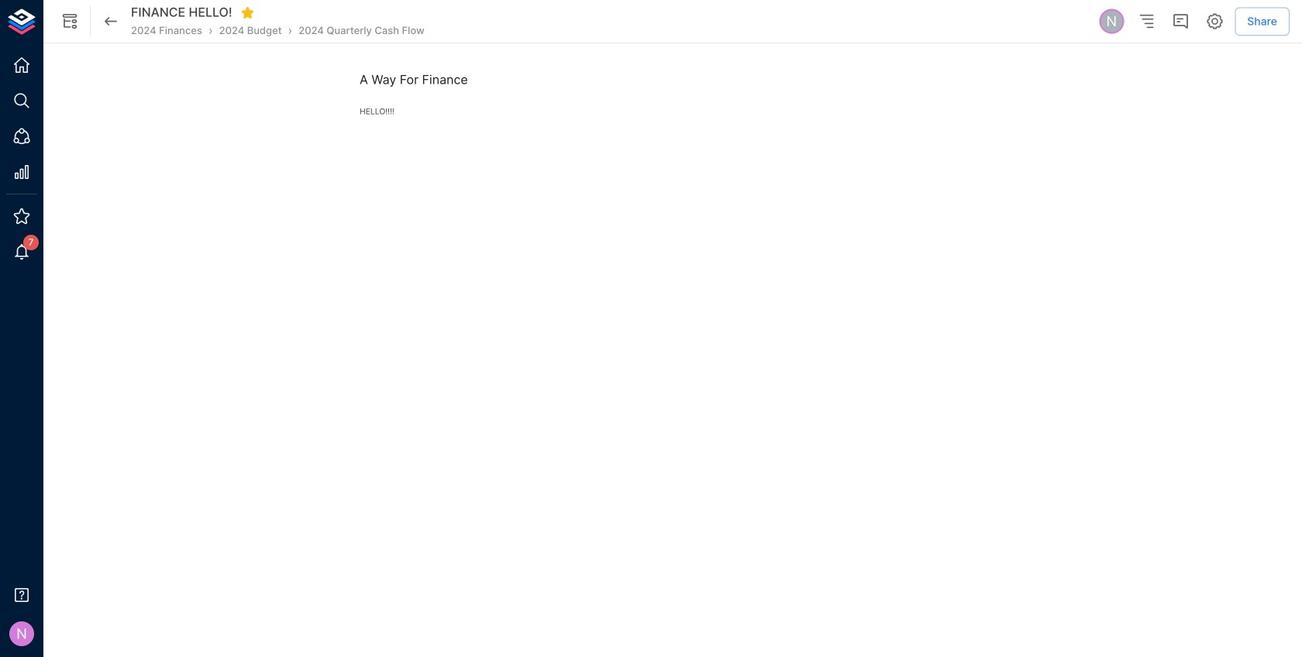 Task type: locate. For each thing, give the bounding box(es) containing it.
settings image
[[1206, 12, 1224, 31]]

go back image
[[102, 12, 120, 31]]

show wiki image
[[60, 12, 79, 31]]

table of contents image
[[1138, 12, 1156, 31]]



Task type: vqa. For each thing, say whether or not it's contained in the screenshot.
Show Wiki icon
yes



Task type: describe. For each thing, give the bounding box(es) containing it.
comments image
[[1172, 12, 1190, 31]]

remove favorite image
[[241, 6, 255, 20]]



